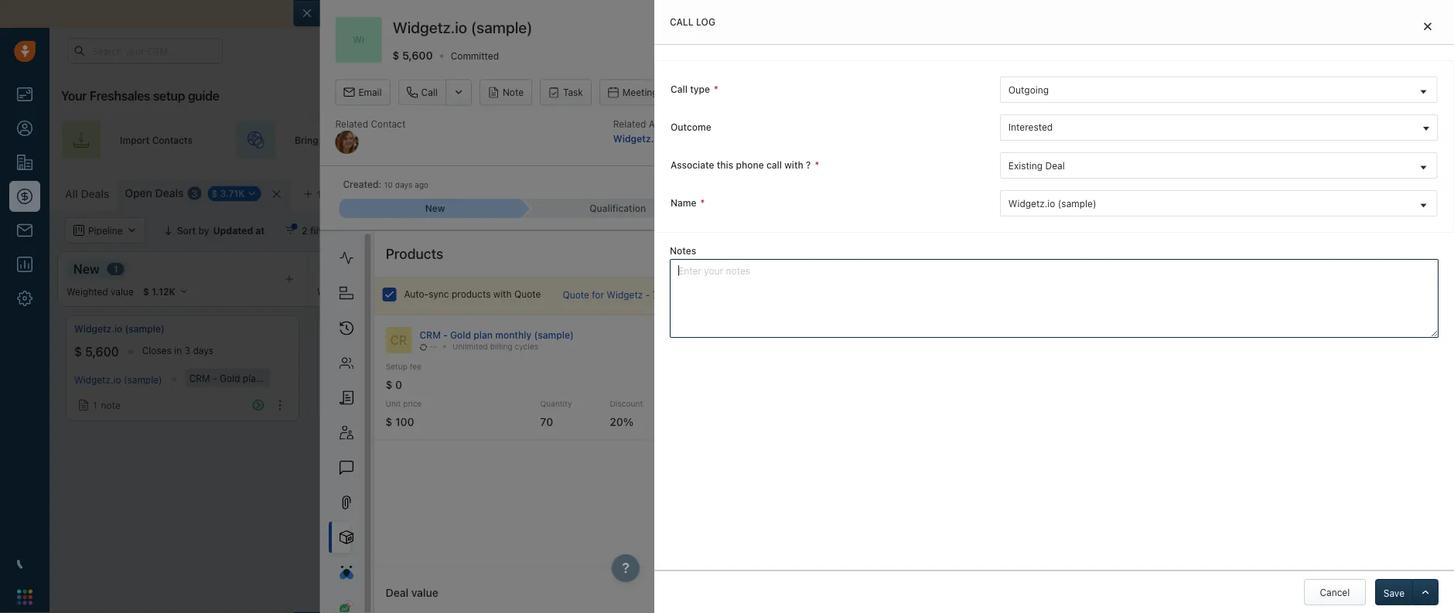 Task type: describe. For each thing, give the bounding box(es) containing it.
$ inside unit price $ 100
[[386, 416, 393, 428]]

2 inc from the top
[[353, 373, 366, 384]]

3 inside open deals 3
[[192, 188, 198, 199]]

setup
[[386, 362, 408, 371]]

techcave
[[1054, 324, 1096, 335]]

1 horizontal spatial to
[[724, 135, 733, 145]]

plan inside "widgetz.io (sample)" dialog
[[474, 330, 493, 340]]

related for related account widgetz.io (sample)
[[613, 119, 646, 129]]

settings button
[[1183, 179, 1250, 205]]

call
[[767, 160, 782, 171]]

0 inside setup fee $ 0
[[396, 378, 402, 391]]

cancel
[[1320, 587, 1350, 598]]

created: 10 days ago
[[343, 179, 429, 190]]

0 horizontal spatial crm
[[189, 373, 210, 384]]

21
[[1103, 46, 1112, 56]]

users
[[667, 290, 691, 301]]

bring in website leads link
[[236, 121, 421, 159]]

days inside created: 10 days ago
[[395, 181, 413, 189]]

(sample) inside related account widgetz.io (sample)
[[665, 133, 705, 144]]

activities
[[724, 87, 763, 98]]

auto-sync products with quote
[[404, 289, 541, 300]]

100 inside unit price $ 100
[[396, 416, 414, 428]]

crm - gold plan monthly (sample) link
[[420, 330, 574, 340]]

cycles
[[515, 343, 539, 351]]

1 acme from the top
[[326, 324, 351, 335]]

value
[[411, 587, 439, 599]]

applied
[[339, 225, 372, 236]]

Search field
[[1371, 217, 1449, 244]]

existing deal link
[[1001, 153, 1437, 178]]

demo
[[813, 262, 848, 276]]

up
[[1104, 135, 1116, 145]]

open
[[125, 187, 152, 200]]

quotas and forecasting
[[1247, 225, 1354, 236]]

in inside 'link'
[[321, 135, 329, 145]]

with inside "widgetz.io (sample)" dialog
[[494, 289, 512, 300]]

sales
[[1140, 135, 1164, 145]]

12
[[317, 189, 327, 200]]

widgetz.io inside dialog
[[1009, 198, 1056, 209]]

your for your freshsales setup guide
[[61, 89, 87, 103]]

0 vertical spatial sync
[[667, 7, 691, 20]]

2 acme inc (sample) link from the top
[[326, 373, 407, 384]]

quote for widgetz - 70 users (sample)
[[563, 290, 732, 301]]

note for $ 5,600
[[101, 400, 121, 411]]

set up your sales pipeline link
[[1028, 121, 1229, 159]]

contact
[[371, 119, 406, 129]]

1 vertical spatial plan
[[243, 373, 261, 384]]

2 acme from the top
[[326, 373, 350, 384]]

20%
[[610, 416, 634, 428]]

filters
[[310, 225, 336, 236]]

2
[[302, 225, 308, 236]]

(sample) inside quote for widgetz - 70 users (sample) link
[[693, 290, 732, 301]]

unit
[[386, 400, 401, 408]]

import deals button
[[1258, 179, 1344, 205]]

explore
[[1162, 45, 1196, 56]]

deal inside button
[[1419, 186, 1439, 197]]

0 horizontal spatial qualification
[[324, 262, 398, 276]]

crm - gold plan monthly (sample) inside "widgetz.io (sample)" dialog
[[420, 330, 574, 340]]

save
[[1384, 588, 1405, 599]]

sales activities
[[698, 87, 763, 98]]

connect your mailbox to improve deliverability and enable 2-way sync of email conversations.
[[334, 7, 812, 20]]

ends
[[1071, 46, 1090, 56]]

associate
[[671, 160, 715, 171]]

trial
[[1053, 46, 1068, 56]]

open deals link
[[125, 186, 184, 201]]

widgetz.io (sample) inside dialog
[[393, 18, 533, 36]]

settings
[[1205, 186, 1243, 197]]

import deals group
[[1258, 179, 1370, 205]]

interested
[[1009, 122, 1053, 133]]

2 filters applied button
[[275, 217, 382, 244]]

1 horizontal spatial 0
[[646, 264, 652, 275]]

10
[[385, 181, 393, 189]]

contacts
[[152, 135, 193, 145]]

outgoing
[[1009, 84, 1049, 95]]

call for call type
[[671, 84, 688, 95]]

for
[[592, 290, 604, 301]]

all for all deals
[[65, 188, 78, 200]]

techcave (sample) button
[[1045, 316, 1279, 422]]

deal inside 'button'
[[423, 225, 443, 236]]

import deals
[[1279, 186, 1336, 197]]

container_wx8msf4aqz5i3rn1 image inside settings popup button
[[1191, 186, 1201, 197]]

conversations.
[[737, 7, 812, 20]]

container_wx8msf4aqz5i3rn1 image inside all deal owners 'button'
[[392, 225, 403, 236]]

0 horizontal spatial your
[[380, 7, 403, 20]]

email
[[359, 87, 382, 98]]

0 horizontal spatial and
[[573, 7, 592, 20]]

techcave (sample) link
[[1054, 323, 1138, 336]]

(sample) inside dialog
[[1058, 198, 1097, 209]]

call button
[[398, 79, 446, 106]]

widgetz
[[607, 290, 643, 301]]

meeting
[[623, 87, 658, 98]]

container_wx8msf4aqz5i3rn1 image inside 2 filters applied button
[[285, 225, 296, 236]]

products
[[452, 289, 491, 300]]

Enter your notes text field
[[670, 259, 1439, 338]]

2 acme inc (sample) from the top
[[326, 373, 407, 384]]

note for $ 100
[[353, 397, 372, 408]]

your trial ends in 21 days
[[1032, 46, 1133, 56]]

Search your CRM... text field
[[68, 38, 223, 64]]

import contacts
[[120, 135, 193, 145]]

expected
[[1267, 179, 1308, 190]]

(sample) inside techcave (sample) link
[[1099, 324, 1138, 335]]

cancel button
[[1304, 580, 1366, 606]]

dialog containing call log
[[655, 0, 1455, 614]]

2 filters applied
[[302, 225, 372, 236]]

0 horizontal spatial quote
[[515, 289, 541, 300]]

2 leads from the left
[[698, 135, 722, 145]]

email
[[707, 7, 734, 20]]

way
[[644, 7, 664, 20]]

1 horizontal spatial your
[[736, 135, 756, 145]]

deliverability
[[505, 7, 570, 20]]

discount
[[610, 400, 643, 408]]

0 vertical spatial 100
[[337, 345, 358, 360]]

email image
[[1302, 45, 1312, 58]]

crm inside "widgetz.io (sample)" dialog
[[420, 330, 441, 340]]

closes in nov
[[381, 345, 441, 356]]

quotas and forecasting link
[[1233, 217, 1370, 244]]

add deal button
[[1378, 179, 1447, 205]]

add for add deal button
[[1399, 186, 1417, 197]]

1 note for 100
[[344, 397, 372, 408]]

techcave (sample)
[[1054, 324, 1138, 335]]

closes in 3 days link
[[1360, 178, 1432, 191]]

deal inside "widgetz.io (sample)" dialog
[[386, 587, 409, 599]]

add or edit button
[[1363, 241, 1443, 267]]

unlimited billing cycles
[[453, 343, 539, 351]]

1 vertical spatial new
[[74, 262, 100, 276]]

add deal link
[[1245, 121, 1372, 159]]

⌘ o
[[378, 189, 396, 200]]

qualification link
[[522, 199, 705, 218]]

setup fee $ 0
[[386, 362, 422, 391]]

route leads to your team
[[669, 135, 781, 145]]

pipeline
[[1166, 135, 1201, 145]]

1 horizontal spatial quote
[[563, 290, 590, 301]]



Task type: locate. For each thing, give the bounding box(es) containing it.
all deals button
[[57, 179, 117, 210], [65, 188, 109, 200]]

set
[[1087, 135, 1102, 145]]

call for call log
[[670, 17, 694, 27]]

1 horizontal spatial $ 5,600
[[393, 49, 433, 62]]

0 vertical spatial container_wx8msf4aqz5i3rn1 image
[[285, 225, 296, 236]]

all
[[65, 188, 78, 200], [409, 225, 420, 236]]

related for related contact
[[336, 119, 369, 129]]

1 vertical spatial monthly
[[264, 373, 299, 384]]

1 horizontal spatial monthly
[[496, 330, 532, 340]]

acme inc (sample) down setup
[[326, 373, 407, 384]]

1 horizontal spatial 100
[[396, 416, 414, 428]]

1 horizontal spatial qualification
[[590, 203, 646, 214]]

acme inc (sample)
[[326, 324, 409, 335], [326, 373, 407, 384]]

deals for import
[[1311, 186, 1336, 197]]

created:
[[343, 179, 382, 190]]

with inside dialog
[[785, 160, 804, 171]]

0 vertical spatial acme inc (sample) link
[[326, 323, 409, 336]]

import for import contacts
[[120, 135, 150, 145]]

outgoing link
[[1001, 77, 1437, 102]]

1 vertical spatial with
[[494, 289, 512, 300]]

2 horizontal spatial your
[[1118, 135, 1138, 145]]

container_wx8msf4aqz5i3rn1 image
[[285, 225, 296, 236], [889, 334, 900, 344]]

0 horizontal spatial leads
[[369, 135, 393, 145]]

call right email
[[422, 87, 438, 98]]

all for all deal owners
[[409, 225, 420, 236]]

price
[[403, 400, 422, 408]]

0 vertical spatial acme inc (sample)
[[326, 324, 409, 335]]

quote left for
[[563, 290, 590, 301]]

quotas
[[1247, 225, 1280, 236]]

5,600 inside "widgetz.io (sample)" dialog
[[403, 49, 433, 62]]

1 horizontal spatial deals
[[155, 187, 184, 200]]

1 leads from the left
[[369, 135, 393, 145]]

closes
[[1169, 133, 1200, 144], [1360, 179, 1390, 190], [142, 345, 172, 356], [381, 345, 411, 356]]

connect
[[334, 7, 377, 20]]

2 related from the left
[[613, 119, 646, 129]]

1 horizontal spatial plan
[[474, 330, 493, 340]]

this
[[717, 160, 734, 171]]

1 horizontal spatial your
[[1032, 46, 1050, 56]]

70 down quantity
[[541, 416, 554, 428]]

import left the close
[[1279, 186, 1309, 197]]

12 more... button
[[295, 183, 370, 205]]

add deal inside button
[[1399, 186, 1439, 197]]

in
[[1093, 46, 1100, 56], [1202, 133, 1211, 144], [321, 135, 329, 145], [1392, 179, 1400, 190], [174, 345, 182, 356], [413, 345, 421, 356]]

0 horizontal spatial with
[[494, 289, 512, 300]]

100 down price
[[396, 416, 414, 428]]

1 horizontal spatial 70
[[653, 290, 664, 301]]

discount 20%
[[610, 400, 643, 428]]

0 vertical spatial $ 5,600
[[393, 49, 433, 62]]

crm - gold plan monthly (sample)
[[420, 330, 574, 340], [189, 373, 340, 384]]

1 vertical spatial and
[[1282, 225, 1299, 236]]

mailbox
[[406, 7, 445, 20]]

your left freshsales
[[61, 89, 87, 103]]

your left team
[[736, 135, 756, 145]]

0 vertical spatial 5,600
[[403, 49, 433, 62]]

0 horizontal spatial 5,600
[[85, 345, 119, 360]]

existing
[[1009, 160, 1043, 171]]

0 horizontal spatial gold
[[220, 373, 240, 384]]

related
[[336, 119, 369, 129], [613, 119, 646, 129]]

import left contacts
[[120, 135, 150, 145]]

70 left users
[[653, 290, 664, 301]]

1 related from the left
[[336, 119, 369, 129]]

1 horizontal spatial and
[[1282, 225, 1299, 236]]

qualification up discovery
[[590, 203, 646, 214]]

close
[[1311, 179, 1335, 190]]

with right products
[[494, 289, 512, 300]]

all inside all deal owners 'button'
[[409, 225, 420, 236]]

inc
[[353, 324, 367, 335], [353, 373, 366, 384]]

0 horizontal spatial import
[[120, 135, 150, 145]]

unit price $ 100
[[386, 400, 422, 428]]

0 vertical spatial to
[[448, 7, 458, 20]]

add inside add deal button
[[1399, 186, 1417, 197]]

related down meeting button
[[613, 119, 646, 129]]

0 up quote for widgetz - 70 users (sample)
[[646, 264, 652, 275]]

qualification down applied
[[324, 262, 398, 276]]

your left mailbox
[[380, 7, 403, 20]]

related account widgetz.io (sample)
[[613, 119, 705, 144]]

0 vertical spatial acme
[[326, 324, 351, 335]]

0 horizontal spatial closes in 3 days
[[142, 345, 213, 356]]

0 vertical spatial 0
[[646, 264, 652, 275]]

o
[[389, 189, 396, 200]]

add for add deal link
[[1304, 135, 1321, 145]]

1 horizontal spatial container_wx8msf4aqz5i3rn1 image
[[889, 334, 900, 344]]

closes in 3 days
[[1169, 133, 1243, 144], [142, 345, 213, 356]]

leads down outcome
[[698, 135, 722, 145]]

deals left date:
[[1311, 186, 1336, 197]]

add inside add or edit button
[[1386, 249, 1404, 260]]

0 horizontal spatial note
[[101, 400, 121, 411]]

0 horizontal spatial sync
[[429, 289, 449, 300]]

1 vertical spatial 70
[[541, 416, 554, 428]]

0 vertical spatial closes in 3 days
[[1169, 133, 1243, 144]]

widgetz.io (sample) dialog
[[294, 0, 1455, 614]]

1 vertical spatial to
[[724, 135, 733, 145]]

1 horizontal spatial import
[[1279, 186, 1309, 197]]

of
[[694, 7, 704, 20]]

$ inside setup fee $ 0
[[386, 378, 393, 391]]

0 vertical spatial plan
[[474, 330, 493, 340]]

0 horizontal spatial to
[[448, 7, 458, 20]]

acme down $ 100
[[326, 373, 350, 384]]

1 horizontal spatial with
[[785, 160, 804, 171]]

account
[[649, 119, 685, 129]]

0 horizontal spatial $ 5,600
[[74, 345, 119, 360]]

import for import deals
[[1279, 186, 1309, 197]]

1 vertical spatial crm - gold plan monthly (sample)
[[189, 373, 340, 384]]

new up all deal owners 'button'
[[425, 203, 445, 214]]

new down all deals
[[74, 262, 100, 276]]

call inside call button
[[422, 87, 438, 98]]

to up 'this'
[[724, 135, 733, 145]]

setup
[[153, 89, 185, 103]]

related inside related account widgetz.io (sample)
[[613, 119, 646, 129]]

1 horizontal spatial closes in 3 days
[[1169, 133, 1243, 144]]

0 vertical spatial gold
[[451, 330, 471, 340]]

all left the open
[[65, 188, 78, 200]]

0 vertical spatial crm
[[420, 330, 441, 340]]

widgetz.io (sample) link
[[613, 133, 705, 144], [1001, 191, 1437, 216], [74, 323, 165, 336], [74, 375, 162, 385]]

acme inc (sample) link up $ 100
[[326, 323, 409, 336]]

to right mailbox
[[448, 7, 458, 20]]

0 horizontal spatial deals
[[81, 188, 109, 200]]

0 vertical spatial inc
[[353, 324, 367, 335]]

0 vertical spatial 70
[[653, 290, 664, 301]]

0 vertical spatial new
[[425, 203, 445, 214]]

unlimited
[[453, 343, 488, 351]]

0 vertical spatial and
[[573, 7, 592, 20]]

ago
[[415, 181, 429, 189]]

route leads to your team link
[[610, 121, 809, 159]]

5,600
[[403, 49, 433, 62], [85, 345, 119, 360]]

dialog
[[655, 0, 1455, 614]]

1 horizontal spatial 1 note
[[344, 397, 372, 408]]

deal value
[[386, 587, 439, 599]]

meeting button
[[600, 79, 667, 106]]

edit
[[1418, 249, 1435, 260]]

your right the up
[[1118, 135, 1138, 145]]

deals for open
[[155, 187, 184, 200]]

and left enable
[[573, 7, 592, 20]]

1 vertical spatial container_wx8msf4aqz5i3rn1 image
[[889, 334, 900, 344]]

1 vertical spatial acme inc (sample)
[[326, 373, 407, 384]]

leads inside 'link'
[[369, 135, 393, 145]]

deals for all
[[81, 188, 109, 200]]

1 horizontal spatial leads
[[698, 135, 722, 145]]

0 horizontal spatial all
[[65, 188, 78, 200]]

import inside button
[[1279, 186, 1309, 197]]

freshsales
[[90, 89, 150, 103]]

more...
[[330, 189, 361, 200]]

and right quotas
[[1282, 225, 1299, 236]]

1 acme inc (sample) link from the top
[[326, 323, 409, 336]]

1 vertical spatial qualification
[[324, 262, 398, 276]]

deal
[[1324, 135, 1344, 145], [1046, 160, 1065, 171], [1419, 186, 1439, 197], [423, 225, 443, 236], [685, 333, 705, 344], [924, 333, 944, 344], [386, 587, 409, 599]]

0 horizontal spatial your
[[61, 89, 87, 103]]

0 horizontal spatial 1 note
[[93, 400, 121, 411]]

2 horizontal spatial deals
[[1311, 186, 1336, 197]]

-
[[646, 290, 650, 301], [444, 330, 448, 340], [430, 343, 434, 351], [434, 343, 437, 351], [213, 373, 217, 384]]

monthly inside "widgetz.io (sample)" dialog
[[496, 330, 532, 340]]

0 horizontal spatial container_wx8msf4aqz5i3rn1 image
[[285, 225, 296, 236]]

1 note for 5,600
[[93, 400, 121, 411]]

your left trial
[[1032, 46, 1050, 56]]

1 acme inc (sample) from the top
[[326, 324, 409, 335]]

billing
[[490, 343, 513, 351]]

crm
[[420, 330, 441, 340], [189, 373, 210, 384]]

1 vertical spatial 5,600
[[85, 345, 119, 360]]

phone
[[736, 160, 764, 171]]

inc up $ 100
[[353, 324, 367, 335]]

freshworks switcher image
[[17, 590, 32, 605]]

all deal owners button
[[382, 217, 488, 244]]

1 vertical spatial 100
[[396, 416, 414, 428]]

expected close date: closes in 3 days
[[1267, 179, 1432, 190]]

add for add or edit button
[[1386, 249, 1404, 260]]

container_wx8msf4aqz5i3rn1 image inside the quotas and forecasting link
[[1233, 225, 1244, 236]]

leads down 'contact'
[[369, 135, 393, 145]]

1 vertical spatial your
[[61, 89, 87, 103]]

close image
[[1425, 22, 1432, 31]]

deals right the open
[[155, 187, 184, 200]]

quote up crm - gold plan monthly (sample) link
[[515, 289, 541, 300]]

set up your sales pipeline
[[1087, 135, 1201, 145]]

0 vertical spatial all
[[65, 188, 78, 200]]

1 vertical spatial crm
[[189, 373, 210, 384]]

1 horizontal spatial crm - gold plan monthly (sample)
[[420, 330, 574, 340]]

task button
[[540, 79, 592, 106]]

$ 5,600 inside "widgetz.io (sample)" dialog
[[393, 49, 433, 62]]

quantity
[[541, 400, 572, 408]]

to
[[448, 7, 458, 20], [724, 135, 733, 145]]

1 vertical spatial closes in 3 days
[[142, 345, 213, 356]]

0 horizontal spatial monthly
[[264, 373, 299, 384]]

date:
[[1337, 179, 1360, 190]]

(sample) inside acme inc (sample) link
[[370, 324, 409, 335]]

import contacts link
[[61, 121, 221, 159]]

70 inside quantity 70
[[541, 416, 554, 428]]

inc down $ 100
[[353, 373, 366, 384]]

1 vertical spatial all
[[409, 225, 420, 236]]

committed
[[451, 51, 499, 61]]

acme up $ 100
[[326, 324, 351, 335]]

1 horizontal spatial note
[[353, 397, 372, 408]]

discovery
[[574, 262, 632, 276]]

1 horizontal spatial all
[[409, 225, 420, 236]]

1 horizontal spatial 5,600
[[403, 49, 433, 62]]

0 horizontal spatial related
[[336, 119, 369, 129]]

acme inc (sample) up $ 100
[[326, 324, 409, 335]]

0 horizontal spatial 0
[[396, 378, 402, 391]]

import
[[120, 135, 150, 145], [1279, 186, 1309, 197]]

1 vertical spatial import
[[1279, 186, 1309, 197]]

deals left the open
[[81, 188, 109, 200]]

qualification inside 'link'
[[590, 203, 646, 214]]

sync
[[667, 7, 691, 20], [429, 289, 449, 300]]

all deals
[[65, 188, 109, 200]]

new inside "widgetz.io (sample)" dialog
[[425, 203, 445, 214]]

1 horizontal spatial sync
[[667, 7, 691, 20]]

1 note
[[344, 397, 372, 408], [93, 400, 121, 411]]

0 horizontal spatial 70
[[541, 416, 554, 428]]

0 vertical spatial crm - gold plan monthly (sample)
[[420, 330, 574, 340]]

1 vertical spatial inc
[[353, 373, 366, 384]]

plans
[[1198, 45, 1223, 56]]

12 more...
[[317, 189, 361, 200]]

your for your trial ends in 21 days
[[1032, 46, 1050, 56]]

call left type
[[671, 84, 688, 95]]

widgetz.io inside related account widgetz.io (sample)
[[613, 133, 662, 144]]

add inside add deal link
[[1304, 135, 1321, 145]]

1 vertical spatial $ 5,600
[[74, 345, 119, 360]]

1 vertical spatial gold
[[220, 373, 240, 384]]

gold inside "widgetz.io (sample)" dialog
[[451, 330, 471, 340]]

closes in 3 days inside "widgetz.io (sample)" dialog
[[1169, 133, 1243, 144]]

all up products at the left top of page
[[409, 225, 420, 236]]

note
[[503, 87, 524, 98]]

container_wx8msf4aqz5i3rn1 image
[[1191, 186, 1201, 197], [392, 225, 403, 236], [1233, 225, 1244, 236], [650, 334, 661, 344], [330, 397, 340, 408], [78, 400, 89, 411]]

(sample)
[[471, 18, 533, 36], [665, 133, 705, 144], [1058, 198, 1097, 209], [693, 290, 732, 301], [125, 324, 165, 335], [370, 324, 409, 335], [1099, 324, 1138, 335], [534, 330, 574, 340], [369, 373, 407, 384], [302, 373, 340, 384], [124, 375, 162, 385]]

sync left the of
[[667, 7, 691, 20]]

or
[[1406, 249, 1415, 260]]

--
[[430, 343, 437, 351]]

1 horizontal spatial crm
[[420, 330, 441, 340]]

notes
[[670, 246, 697, 257]]

leads
[[369, 135, 393, 145], [698, 135, 722, 145]]

open deals 3
[[125, 187, 198, 200]]

sync inside "widgetz.io (sample)" dialog
[[429, 289, 449, 300]]

0 down setup
[[396, 378, 402, 391]]

1 horizontal spatial new
[[425, 203, 445, 214]]

1 horizontal spatial related
[[613, 119, 646, 129]]

sync left products
[[429, 289, 449, 300]]

deals
[[1311, 186, 1336, 197], [155, 187, 184, 200], [81, 188, 109, 200]]

quote for widgetz - 70 users (sample) link
[[563, 289, 745, 304]]

0 horizontal spatial crm - gold plan monthly (sample)
[[189, 373, 340, 384]]

owners
[[445, 225, 478, 236]]

products
[[386, 246, 443, 262]]

0 vertical spatial with
[[785, 160, 804, 171]]

acme inc (sample) link down setup
[[326, 373, 407, 384]]

deals inside button
[[1311, 186, 1336, 197]]

with left ?
[[785, 160, 804, 171]]

100 left closes in nov on the bottom of the page
[[337, 345, 358, 360]]

acme
[[326, 324, 351, 335], [326, 373, 350, 384]]

add
[[1304, 135, 1321, 145], [1399, 186, 1417, 197], [1386, 249, 1404, 260], [665, 333, 683, 344], [904, 333, 922, 344]]

0 vertical spatial your
[[1032, 46, 1050, 56]]

0 horizontal spatial 100
[[337, 345, 358, 360]]

1 vertical spatial acme inc (sample) link
[[326, 373, 407, 384]]

bring
[[295, 135, 319, 145]]

0 horizontal spatial new
[[74, 262, 100, 276]]

1 vertical spatial sync
[[429, 289, 449, 300]]

call left log
[[670, 17, 694, 27]]

related up website
[[336, 119, 369, 129]]

1 inc from the top
[[353, 324, 367, 335]]

task
[[563, 87, 583, 98]]

note button
[[480, 79, 533, 106]]

1 horizontal spatial gold
[[451, 330, 471, 340]]

your freshsales setup guide
[[61, 89, 219, 103]]



Task type: vqa. For each thing, say whether or not it's contained in the screenshot.
"closes in nov" on the left bottom of page
yes



